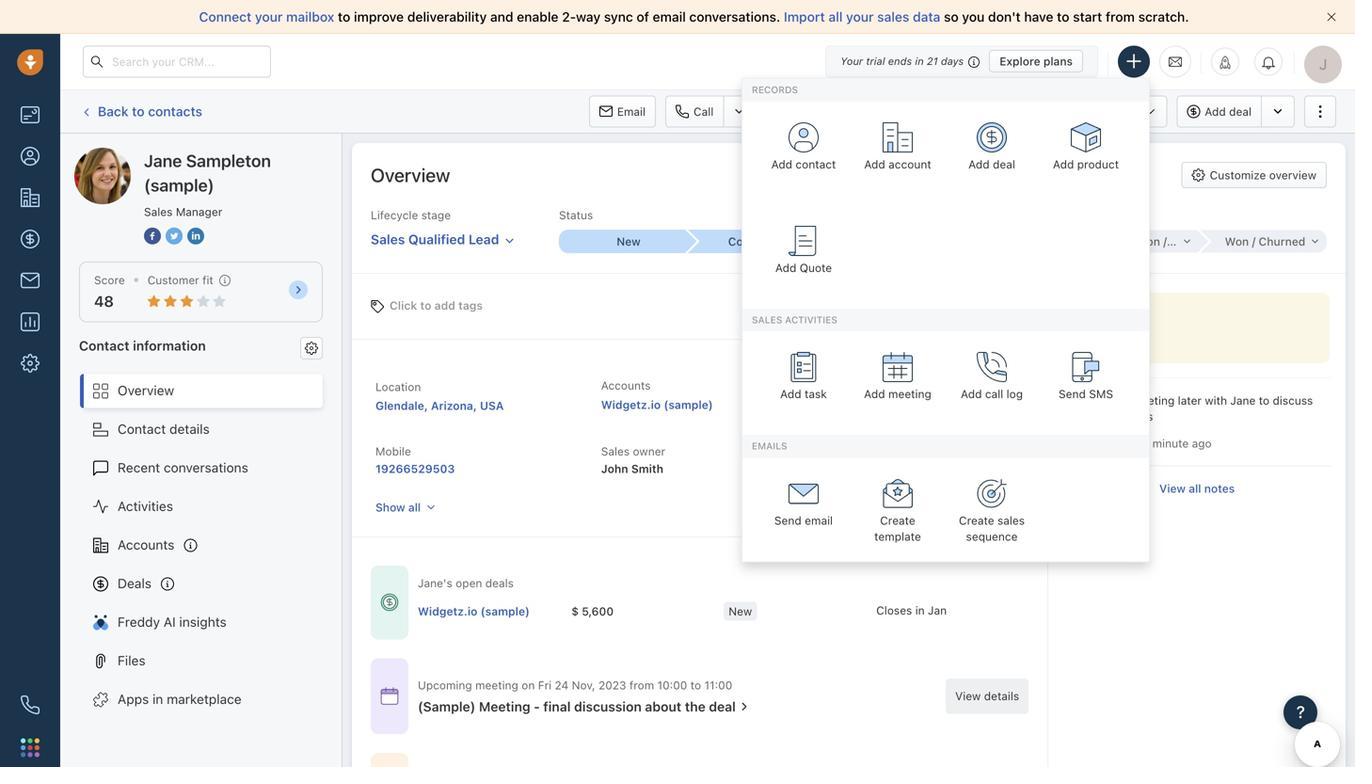 Task type: describe. For each thing, give the bounding box(es) containing it.
contact for contact information
[[79, 338, 129, 353]]

notes
[[1205, 482, 1235, 495]]

add task link
[[762, 341, 846, 421]]

0 vertical spatial ago
[[1192, 437, 1212, 450]]

(sample) up manager
[[213, 147, 267, 163]]

conversations
[[164, 460, 248, 475]]

add for add meeting link
[[864, 388, 885, 401]]

meeting for upcoming meeting on fri 24 nov, 2023 from 10:00 to 11:00
[[475, 679, 519, 692]]

mng settings image
[[305, 341, 318, 355]]

quote
[[800, 261, 832, 274]]

sampleton down contacts
[[145, 147, 210, 163]]

add deal for add deal button
[[1205, 105, 1252, 118]]

1 vertical spatial overview
[[118, 383, 174, 398]]

call link
[[666, 96, 723, 128]]

negotiation / lost
[[1097, 235, 1194, 248]]

negotiation / lost link
[[1071, 230, 1199, 253]]

janesampleton@gmail.com
[[827, 398, 976, 411]]

1 horizontal spatial overview
[[371, 164, 450, 186]]

add for add contact link on the top of the page
[[772, 158, 793, 171]]

(sample) inside row
[[481, 605, 530, 618]]

sales for sales activities
[[752, 314, 783, 325]]

11
[[827, 462, 838, 476]]

add product link
[[1044, 111, 1129, 191]]

won
[[1225, 235, 1249, 248]]

sync
[[604, 9, 633, 24]]

records
[[752, 84, 798, 95]]

explore plans
[[1000, 55, 1073, 68]]

at
[[872, 445, 883, 458]]

sales owner john smith
[[601, 445, 666, 476]]

lost
[[1170, 235, 1194, 248]]

0 vertical spatial days
[[941, 55, 964, 67]]

to inside the scheduled a meeting later with jane to discuss the requirements
[[1259, 394, 1270, 407]]

send email link
[[762, 467, 846, 547]]

send email
[[775, 514, 833, 527]]

sequence
[[966, 530, 1018, 543]]

meeting for add meeting
[[889, 388, 932, 401]]

contact for contact details
[[118, 421, 166, 437]]

mobile
[[376, 445, 411, 458]]

minute
[[1153, 437, 1189, 450]]

files
[[118, 653, 146, 668]]

create sales sequence
[[959, 514, 1025, 543]]

0 horizontal spatial deal
[[709, 699, 736, 714]]

deals
[[486, 577, 514, 590]]

add task
[[781, 388, 827, 401]]

19266529503 link
[[376, 462, 455, 476]]

account
[[889, 158, 932, 171]]

add for add account link
[[864, 158, 886, 171]]

0 vertical spatial sales
[[877, 9, 910, 24]]

twitter circled image
[[166, 226, 183, 246]]

import all your sales data link
[[784, 9, 944, 24]]

emails for emails
[[752, 441, 788, 451]]

qualified
[[408, 232, 465, 247]]

jane inside the scheduled a meeting later with jane to discuss the requirements
[[1231, 394, 1256, 407]]

sampleton up manager
[[186, 151, 271, 171]]

send sms link
[[1044, 341, 1129, 421]]

to inside back to contacts link
[[132, 103, 145, 119]]

score
[[94, 273, 125, 287]]

overview
[[1270, 169, 1317, 182]]

0 vertical spatial new
[[617, 235, 641, 248]]

phone element
[[11, 686, 49, 724]]

in for jan
[[916, 604, 925, 617]]

sms
[[1089, 388, 1114, 401]]

send sms
[[1059, 388, 1114, 401]]

apps in marketplace
[[118, 691, 242, 707]]

customize overview
[[1210, 169, 1317, 182]]

1 horizontal spatial from
[[1106, 9, 1135, 24]]

open
[[456, 577, 482, 590]]

improve
[[354, 9, 404, 24]]

0 vertical spatial in
[[915, 55, 924, 67]]

jane sampleton (sample) up manager
[[144, 151, 271, 195]]

48 button
[[94, 292, 114, 310]]

/ for won
[[1252, 235, 1256, 248]]

email button
[[589, 96, 656, 128]]

1 horizontal spatial widgetz.io (sample) link
[[601, 398, 713, 411]]

1 horizontal spatial a
[[1143, 437, 1150, 450]]

details for view details
[[984, 690, 1020, 703]]

0 horizontal spatial from
[[630, 679, 654, 692]]

fri
[[538, 679, 552, 692]]

add for add task link
[[781, 388, 802, 401]]

about
[[645, 699, 682, 714]]

$ 5,600
[[572, 605, 614, 618]]

import
[[784, 9, 825, 24]]

add quote link
[[762, 214, 846, 294]]

0 horizontal spatial container_wx8msf4aqz5i3rn1 image
[[380, 687, 399, 706]]

add contact link
[[762, 111, 846, 191]]

contact
[[796, 158, 836, 171]]

0 horizontal spatial the
[[685, 699, 706, 714]]

way
[[576, 9, 601, 24]]

view for view details
[[956, 690, 981, 703]]

view details link
[[946, 679, 1029, 714]]

customer fit
[[148, 273, 213, 287]]

nov,
[[572, 679, 595, 692]]

facebook circled image
[[144, 226, 161, 246]]

janesampleton@gmail.com link
[[827, 395, 976, 414]]

apps
[[118, 691, 149, 707]]

explore plans link
[[990, 50, 1083, 72]]

back to contacts
[[98, 103, 202, 119]]

jane sampleton (sample) down contacts
[[112, 147, 267, 163]]

log
[[1007, 388, 1023, 401]]

insights
[[179, 614, 227, 630]]

create for create template
[[880, 514, 916, 527]]

email image
[[1169, 54, 1182, 69]]

meeting inside the scheduled a meeting later with jane to discuss the requirements
[[1132, 394, 1175, 407]]

won / churned link
[[1199, 230, 1327, 253]]

lifecycle
[[371, 209, 418, 222]]

you
[[962, 9, 985, 24]]

your
[[841, 55, 863, 67]]

template
[[875, 530, 921, 543]]

1 horizontal spatial all
[[829, 9, 843, 24]]

48
[[94, 292, 114, 310]]

deals
[[118, 576, 152, 591]]

add for add deal button
[[1205, 105, 1226, 118]]

fit
[[202, 273, 213, 287]]

to left start
[[1057, 9, 1070, 24]]

add account
[[864, 158, 932, 171]]

glendale,
[[376, 399, 428, 412]]

contact information
[[79, 338, 206, 353]]

enable
[[517, 9, 559, 24]]

in for marketplace
[[153, 691, 163, 707]]

ai
[[164, 614, 176, 630]]

owner
[[633, 445, 666, 458]]

jane's open deals
[[418, 577, 514, 590]]

to right mailbox
[[338, 9, 351, 24]]

view all notes
[[1160, 482, 1235, 495]]

lifecycle stage
[[371, 209, 451, 222]]

add
[[435, 299, 456, 312]]

create sales sequence link
[[950, 467, 1035, 547]]

manager
[[176, 205, 222, 218]]



Task type: locate. For each thing, give the bounding box(es) containing it.
sales inside menu
[[752, 314, 783, 325]]

1 horizontal spatial view
[[1160, 482, 1186, 495]]

1 vertical spatial ago
[[870, 462, 891, 476]]

sales for sales manager
[[144, 205, 173, 218]]

negotiation
[[1097, 235, 1161, 248]]

1 vertical spatial contact
[[118, 421, 166, 437]]

sales left activities
[[752, 314, 783, 325]]

tags
[[459, 299, 483, 312]]

ends
[[888, 55, 912, 67]]

0 horizontal spatial all
[[408, 501, 421, 514]]

/ left lost
[[1164, 235, 1167, 248]]

create up template
[[880, 514, 916, 527]]

deal left add product
[[993, 158, 1016, 171]]

sales up john
[[601, 445, 630, 458]]

overview up contact details
[[118, 383, 174, 398]]

contact details
[[118, 421, 210, 437]]

1 horizontal spatial /
[[1252, 235, 1256, 248]]

0 horizontal spatial new
[[617, 235, 641, 248]]

sales down the lifecycle
[[371, 232, 405, 247]]

a inside the scheduled a meeting later with jane to discuss the requirements
[[1123, 394, 1129, 407]]

add call log link
[[950, 341, 1035, 421]]

discuss
[[1273, 394, 1313, 407]]

accounts for accounts widgetz.io (sample)
[[601, 379, 651, 392]]

email down 11 at the right bottom of the page
[[805, 514, 833, 527]]

0 horizontal spatial your
[[255, 9, 283, 24]]

1 vertical spatial widgetz.io (sample) link
[[418, 603, 530, 619]]

1 horizontal spatial add deal
[[1205, 105, 1252, 118]]

Search your CRM... text field
[[83, 46, 271, 78]]

sales inside sales owner john smith
[[601, 445, 630, 458]]

24
[[555, 679, 569, 692]]

1 vertical spatial from
[[630, 679, 654, 692]]

container_wx8msf4aqz5i3rn1 image left 'upcoming'
[[380, 687, 399, 706]]

0 vertical spatial deal
[[1230, 105, 1252, 118]]

1 vertical spatial view
[[956, 690, 981, 703]]

plans
[[1044, 55, 1073, 68]]

1 vertical spatial sales
[[998, 514, 1025, 527]]

(sample)
[[418, 699, 476, 714]]

don't
[[988, 9, 1021, 24]]

closes
[[877, 604, 912, 617]]

0 vertical spatial contact
[[79, 338, 129, 353]]

close image
[[1327, 12, 1337, 22]]

widgetz.io
[[601, 398, 661, 411], [418, 605, 478, 618]]

upcoming
[[418, 679, 472, 692]]

container_wx8msf4aqz5i3rn1 image
[[380, 687, 399, 706], [738, 700, 751, 713]]

0 horizontal spatial view
[[956, 690, 981, 703]]

location glendale, arizona, usa
[[376, 380, 504, 412]]

recent
[[118, 460, 160, 475]]

1 horizontal spatial days
[[941, 55, 964, 67]]

1 horizontal spatial create
[[959, 514, 995, 527]]

0 vertical spatial from
[[1106, 9, 1135, 24]]

0 horizontal spatial add deal
[[969, 158, 1016, 171]]

create template link
[[856, 467, 940, 547]]

1 horizontal spatial container_wx8msf4aqz5i3rn1 image
[[738, 700, 751, 713]]

your up the your
[[846, 9, 874, 24]]

sales qualified lead link
[[371, 223, 515, 250]]

to right the back
[[132, 103, 145, 119]]

jane down the back
[[112, 147, 141, 163]]

0 horizontal spatial emails
[[752, 441, 788, 451]]

view all notes link
[[1160, 480, 1235, 497]]

add for add product "link"
[[1053, 158, 1074, 171]]

add deal
[[1205, 105, 1252, 118], [969, 158, 1016, 171]]

add meeting
[[864, 388, 932, 401]]

jane down contacts
[[144, 151, 182, 171]]

0 vertical spatial emails
[[827, 379, 861, 392]]

create inside create sales sequence
[[959, 514, 995, 527]]

1 vertical spatial days
[[841, 462, 867, 476]]

2 horizontal spatial jane
[[1231, 394, 1256, 407]]

0 horizontal spatial meeting
[[475, 679, 519, 692]]

1 horizontal spatial meeting
[[889, 388, 932, 401]]

0 horizontal spatial email
[[653, 9, 686, 24]]

to left 11:00 at the right bottom of page
[[691, 679, 701, 692]]

created
[[827, 445, 869, 458]]

have
[[1024, 9, 1054, 24]]

0 vertical spatial overview
[[371, 164, 450, 186]]

2 vertical spatial all
[[408, 501, 421, 514]]

widgetz.io inside row
[[418, 605, 478, 618]]

0 horizontal spatial ago
[[870, 462, 891, 476]]

send inside send email link
[[775, 514, 802, 527]]

your left mailbox
[[255, 9, 283, 24]]

customize
[[1210, 169, 1266, 182]]

0 horizontal spatial create
[[880, 514, 916, 527]]

row
[[418, 592, 1029, 631]]

new link
[[559, 230, 687, 253]]

1 horizontal spatial new
[[729, 605, 752, 618]]

0 horizontal spatial details
[[170, 421, 210, 437]]

ago down at
[[870, 462, 891, 476]]

discussion
[[574, 699, 642, 714]]

0 vertical spatial add deal
[[1205, 105, 1252, 118]]

1 horizontal spatial details
[[984, 690, 1020, 703]]

information
[[133, 338, 206, 353]]

details for contact details
[[170, 421, 210, 437]]

add inside button
[[1205, 105, 1226, 118]]

lead
[[469, 232, 499, 247]]

deal for add deal "link"
[[993, 158, 1016, 171]]

jane right the with
[[1231, 394, 1256, 407]]

sales qualified lead
[[371, 232, 499, 247]]

linkedin circled image
[[187, 226, 204, 246]]

add quote
[[776, 261, 832, 274]]

sales
[[144, 205, 173, 218], [371, 232, 405, 247], [752, 314, 783, 325], [601, 445, 630, 458]]

widgetz.io (sample) link up owner
[[601, 398, 713, 411]]

2 horizontal spatial deal
[[1230, 105, 1252, 118]]

0 horizontal spatial a
[[1123, 394, 1129, 407]]

with
[[1205, 394, 1228, 407]]

deal inside "link"
[[993, 158, 1016, 171]]

all right "import"
[[829, 9, 843, 24]]

john
[[601, 462, 628, 476]]

in left 21
[[915, 55, 924, 67]]

emails inside emails janesampleton@gmail.com
[[827, 379, 861, 392]]

1 vertical spatial widgetz.io
[[418, 605, 478, 618]]

-
[[534, 699, 540, 714]]

deal up customize
[[1230, 105, 1252, 118]]

0 horizontal spatial accounts
[[118, 537, 175, 553]]

view details
[[956, 690, 1020, 703]]

1 create from the left
[[880, 514, 916, 527]]

0 horizontal spatial send
[[775, 514, 802, 527]]

add for add call log link
[[961, 388, 982, 401]]

from right start
[[1106, 9, 1135, 24]]

freddy ai insights
[[118, 614, 227, 630]]

product
[[1078, 158, 1119, 171]]

call
[[694, 105, 714, 118]]

1 vertical spatial accounts
[[118, 537, 175, 553]]

email right of
[[653, 9, 686, 24]]

0 vertical spatial a
[[1123, 394, 1129, 407]]

/ right won
[[1252, 235, 1256, 248]]

0 horizontal spatial jane
[[112, 147, 141, 163]]

1 vertical spatial all
[[1189, 482, 1202, 495]]

1 vertical spatial the
[[685, 699, 706, 714]]

add call log
[[961, 388, 1023, 401]]

add deal up customize
[[1205, 105, 1252, 118]]

deal down 11:00 at the right bottom of page
[[709, 699, 736, 714]]

glendale, arizona, usa link
[[376, 399, 504, 412]]

mobile 19266529503
[[376, 445, 455, 476]]

ago right minute
[[1192, 437, 1212, 450]]

explore
[[1000, 55, 1041, 68]]

emails left add meeting at the right of page
[[827, 379, 861, 392]]

1 vertical spatial a
[[1143, 437, 1150, 450]]

connect your mailbox link
[[199, 9, 338, 24]]

view for view all notes
[[1160, 482, 1186, 495]]

add for add deal "link"
[[969, 158, 990, 171]]

widgetz.io down jane's
[[418, 605, 478, 618]]

(sample) up sales manager
[[144, 175, 214, 195]]

1 horizontal spatial your
[[846, 9, 874, 24]]

overview up 'lifecycle stage'
[[371, 164, 450, 186]]

emails down add task on the bottom right of page
[[752, 441, 788, 451]]

the inside the scheduled a meeting later with jane to discuss the requirements
[[1063, 410, 1080, 423]]

0 vertical spatial widgetz.io
[[601, 398, 661, 411]]

sampleton
[[145, 147, 210, 163], [186, 151, 271, 171]]

to left "discuss"
[[1259, 394, 1270, 407]]

sales left data on the top of the page
[[877, 9, 910, 24]]

a left minute
[[1143, 437, 1150, 450]]

all left notes
[[1189, 482, 1202, 495]]

0 vertical spatial the
[[1063, 410, 1080, 423]]

2 your from the left
[[846, 9, 874, 24]]

0 vertical spatial details
[[170, 421, 210, 437]]

call
[[985, 388, 1004, 401]]

(sample)
[[213, 147, 267, 163], [144, 175, 214, 195], [664, 398, 713, 411], [481, 605, 530, 618]]

contact up recent
[[118, 421, 166, 437]]

2 horizontal spatial all
[[1189, 482, 1202, 495]]

0 horizontal spatial widgetz.io (sample) link
[[418, 603, 530, 619]]

1 vertical spatial add deal
[[969, 158, 1016, 171]]

usa
[[480, 399, 504, 412]]

send inside send sms link
[[1059, 388, 1086, 401]]

add deal right account
[[969, 158, 1016, 171]]

create for create sales sequence
[[959, 514, 995, 527]]

mailbox
[[286, 9, 334, 24]]

click to add tags
[[390, 299, 483, 312]]

2 vertical spatial deal
[[709, 699, 736, 714]]

jane's
[[418, 577, 453, 590]]

19266529503
[[376, 462, 455, 476]]

deal for add deal button
[[1230, 105, 1252, 118]]

freshworks switcher image
[[21, 738, 40, 757]]

send for send email
[[775, 514, 802, 527]]

arizona,
[[431, 399, 477, 412]]

accounts inside accounts widgetz.io (sample)
[[601, 379, 651, 392]]

smith
[[631, 462, 664, 476]]

add account link
[[856, 111, 940, 191]]

row containing closes in jan
[[418, 592, 1029, 631]]

1 horizontal spatial email
[[805, 514, 833, 527]]

1 horizontal spatial accounts
[[601, 379, 651, 392]]

1 vertical spatial emails
[[752, 441, 788, 451]]

days right 21
[[941, 55, 964, 67]]

0 horizontal spatial days
[[841, 462, 867, 476]]

in right apps
[[153, 691, 163, 707]]

data
[[913, 9, 941, 24]]

the down 10:00
[[685, 699, 706, 714]]

(sample) up owner
[[664, 398, 713, 411]]

a minute ago
[[1143, 437, 1212, 450]]

to left add
[[420, 299, 432, 312]]

from right 2023
[[630, 679, 654, 692]]

ago
[[1192, 437, 1212, 450], [870, 462, 891, 476]]

the down scheduled
[[1063, 410, 1080, 423]]

0 vertical spatial send
[[1059, 388, 1086, 401]]

scheduled
[[1063, 394, 1119, 407]]

later
[[1178, 394, 1202, 407]]

1 horizontal spatial deal
[[993, 158, 1016, 171]]

send for send sms
[[1059, 388, 1086, 401]]

and
[[490, 9, 514, 24]]

back
[[98, 103, 129, 119]]

sales up sequence on the bottom of the page
[[998, 514, 1025, 527]]

1 vertical spatial deal
[[993, 158, 1016, 171]]

0 horizontal spatial overview
[[118, 383, 174, 398]]

churned
[[1259, 235, 1306, 248]]

1 horizontal spatial the
[[1063, 410, 1080, 423]]

create up sequence on the bottom of the page
[[959, 514, 995, 527]]

days inside created at 11 days ago
[[841, 462, 867, 476]]

11:00
[[705, 679, 733, 692]]

add deal for add deal "link"
[[969, 158, 1016, 171]]

accounts for accounts
[[118, 537, 175, 553]]

sales inside create sales sequence
[[998, 514, 1025, 527]]

0 vertical spatial all
[[829, 9, 843, 24]]

freddy
[[118, 614, 160, 630]]

in left jan
[[916, 604, 925, 617]]

all for view all notes
[[1189, 482, 1202, 495]]

1 your from the left
[[255, 9, 283, 24]]

1 vertical spatial new
[[729, 605, 752, 618]]

start
[[1073, 9, 1103, 24]]

all for show all
[[408, 501, 421, 514]]

menu
[[742, 78, 1150, 562]]

customer
[[148, 273, 199, 287]]

(sample) inside accounts widgetz.io (sample)
[[664, 398, 713, 411]]

scheduled a meeting later with jane to discuss the requirements
[[1063, 394, 1313, 423]]

1 vertical spatial email
[[805, 514, 833, 527]]

widgetz.io inside accounts widgetz.io (sample)
[[601, 398, 661, 411]]

(sample) down deals
[[481, 605, 530, 618]]

1 horizontal spatial jane
[[144, 151, 182, 171]]

widgetz.io (sample) link down open
[[418, 603, 530, 619]]

emails
[[827, 379, 861, 392], [752, 441, 788, 451]]

container_wx8msf4aqz5i3rn1 image
[[380, 593, 399, 612]]

/
[[1164, 235, 1167, 248], [1252, 235, 1256, 248]]

2 / from the left
[[1252, 235, 1256, 248]]

on
[[522, 679, 535, 692]]

1 horizontal spatial send
[[1059, 388, 1086, 401]]

days down created
[[841, 462, 867, 476]]

accounts up owner
[[601, 379, 651, 392]]

all right show
[[408, 501, 421, 514]]

ago inside created at 11 days ago
[[870, 462, 891, 476]]

the
[[1063, 410, 1080, 423], [685, 699, 706, 714]]

sales for sales qualified lead
[[371, 232, 405, 247]]

1 horizontal spatial sales
[[998, 514, 1025, 527]]

widgetz.io up owner
[[601, 398, 661, 411]]

widgetz.io (sample)
[[418, 605, 530, 618]]

container_wx8msf4aqz5i3rn1 image right the about
[[738, 700, 751, 713]]

/ for negotiation
[[1164, 235, 1167, 248]]

sales up facebook circled icon
[[144, 205, 173, 218]]

0 vertical spatial email
[[653, 9, 686, 24]]

phone image
[[21, 696, 40, 714]]

status
[[559, 209, 593, 222]]

contact down 48 "button"
[[79, 338, 129, 353]]

email inside send email link
[[805, 514, 833, 527]]

deal
[[1230, 105, 1252, 118], [993, 158, 1016, 171], [709, 699, 736, 714]]

2 horizontal spatial meeting
[[1132, 394, 1175, 407]]

back to contacts link
[[79, 97, 203, 126]]

1 / from the left
[[1164, 235, 1167, 248]]

2 vertical spatial in
[[153, 691, 163, 707]]

1 horizontal spatial widgetz.io
[[601, 398, 661, 411]]

1 vertical spatial in
[[916, 604, 925, 617]]

0 vertical spatial view
[[1160, 482, 1186, 495]]

1 horizontal spatial ago
[[1192, 437, 1212, 450]]

created at 11 days ago
[[827, 445, 891, 476]]

won / churned button
[[1199, 230, 1327, 253]]

add deal link
[[950, 111, 1035, 191]]

0 horizontal spatial widgetz.io
[[418, 605, 478, 618]]

emails for emails janesampleton@gmail.com
[[827, 379, 861, 392]]

add deal inside add deal button
[[1205, 105, 1252, 118]]

0 vertical spatial widgetz.io (sample) link
[[601, 398, 713, 411]]

create inside create template
[[880, 514, 916, 527]]

add deal inside add deal "link"
[[969, 158, 1016, 171]]

0 vertical spatial accounts
[[601, 379, 651, 392]]

deal inside button
[[1230, 105, 1252, 118]]

a up requirements
[[1123, 394, 1129, 407]]

1 vertical spatial details
[[984, 690, 1020, 703]]

menu containing add contact
[[742, 78, 1150, 562]]

2 create from the left
[[959, 514, 995, 527]]

0 horizontal spatial /
[[1164, 235, 1167, 248]]

1 vertical spatial send
[[775, 514, 802, 527]]

0 horizontal spatial sales
[[877, 9, 910, 24]]

accounts down activities
[[118, 537, 175, 553]]

$
[[572, 605, 579, 618]]

1 horizontal spatial emails
[[827, 379, 861, 392]]



Task type: vqa. For each thing, say whether or not it's contained in the screenshot.
Send
yes



